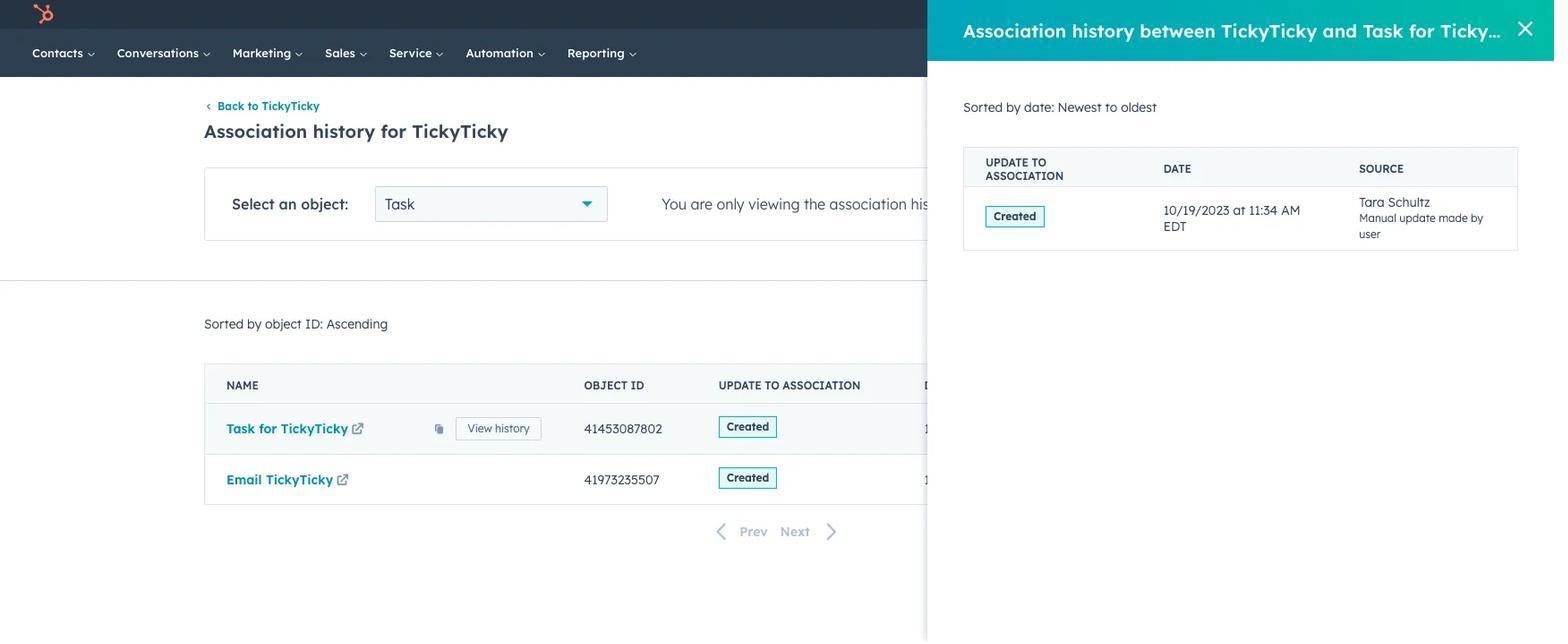 Task type: describe. For each thing, give the bounding box(es) containing it.
2 vertical spatial association
[[783, 379, 861, 393]]

1 horizontal spatial 10/19/2023 at 11:34 am edt
[[1164, 202, 1301, 235]]

help image
[[1278, 8, 1294, 24]]

by for sorted by date: newest to oldest
[[1007, 99, 1021, 116]]

edt inside 10/19/2023 at 11:34 am edt
[[1164, 219, 1187, 235]]

settings link
[[1305, 5, 1328, 24]]

1 vertical spatial date
[[925, 379, 953, 393]]

association history between tickyticky and task for tickyticky
[[964, 19, 1537, 42]]

0 horizontal spatial 10/19/2023 at 11:34 am edt
[[925, 421, 1088, 437]]

email tickyticky
[[227, 472, 333, 488]]

10/19/2023 inside 10/19/2023 at 11:34 am edt
[[1164, 202, 1230, 219]]

object
[[584, 379, 628, 393]]

edt for 41973235507
[[1068, 472, 1092, 488]]

:
[[345, 196, 348, 213]]

link opens in a new window image
[[336, 475, 349, 488]]

calling icon button
[[1196, 3, 1226, 26]]

next button
[[774, 520, 849, 544]]

10/30/2023 at 11:44 am edt
[[925, 472, 1092, 488]]

an
[[279, 196, 297, 213]]

oldest
[[1121, 99, 1157, 116]]

Search HubSpot search field
[[1303, 38, 1522, 68]]

close image
[[1519, 21, 1533, 36]]

association for association history for tickyticky
[[204, 120, 307, 142]]

2
[[1498, 7, 1505, 21]]

edt for 41453087802
[[1065, 421, 1088, 437]]

view history group
[[421, 411, 541, 447]]

sorted by object id: ascending
[[204, 316, 388, 333]]

at for 41453087802
[[994, 421, 1007, 437]]

you
[[662, 196, 687, 213]]

task for task
[[385, 196, 415, 213]]

studios
[[1454, 7, 1495, 21]]

link opens in a new window image for task for tickyticky
[[351, 424, 364, 437]]

marketplaces button
[[1230, 0, 1268, 29]]

10/30/2023
[[925, 472, 993, 488]]

and
[[1323, 19, 1358, 42]]

1 horizontal spatial date
[[1164, 162, 1192, 176]]

automation link
[[455, 29, 557, 77]]

sorted by date: newest to oldest
[[964, 99, 1157, 116]]

back
[[218, 100, 244, 113]]

search image
[[1517, 47, 1530, 59]]

41453087802
[[584, 421, 662, 437]]

1 vertical spatial update to association
[[719, 379, 861, 393]]

am for 41453087802
[[1042, 421, 1062, 437]]

marketing
[[233, 46, 295, 60]]

select
[[232, 196, 275, 213]]

am inside 10/19/2023 at 11:34 am edt
[[1282, 202, 1301, 219]]

id:
[[305, 316, 323, 333]]

made
[[1439, 211, 1468, 225]]

conversations
[[117, 46, 202, 60]]

source
[[1360, 162, 1404, 176]]

settings image
[[1308, 8, 1324, 24]]

tara schultz manual update made by user
[[1360, 194, 1484, 241]]

created for 10/30/2023
[[727, 471, 770, 484]]

am for 41973235507
[[1046, 472, 1065, 488]]

next
[[781, 524, 810, 540]]

view
[[468, 422, 492, 436]]

history for view history
[[495, 422, 530, 436]]

prev
[[740, 524, 768, 540]]

by inside the 'tara schultz manual update made by user'
[[1471, 211, 1484, 225]]

service link
[[379, 29, 455, 77]]

contacts link
[[21, 29, 106, 77]]

11:44
[[1012, 472, 1042, 488]]

at for 41973235507
[[996, 472, 1009, 488]]

object id
[[584, 379, 645, 393]]

tara
[[1360, 194, 1385, 210]]

search button
[[1508, 38, 1539, 68]]

1 horizontal spatial update to association
[[986, 155, 1064, 182]]

name
[[227, 379, 259, 393]]

reporting
[[568, 46, 628, 60]]

email tickyticky link
[[227, 472, 352, 488]]

between
[[1140, 19, 1216, 42]]

back to tickyticky
[[218, 100, 320, 113]]

sales link
[[314, 29, 379, 77]]

help button
[[1271, 0, 1302, 29]]

calling icon image
[[1203, 7, 1219, 23]]

task for tickyticky
[[227, 421, 348, 437]]

pagination navigation
[[204, 520, 1350, 544]]

update inside update to association
[[986, 155, 1029, 169]]

to inside update to association
[[1032, 155, 1047, 169]]

newest
[[1058, 99, 1102, 116]]



Task type: locate. For each thing, give the bounding box(es) containing it.
by left 'date:'
[[1007, 99, 1021, 116]]

11:34 inside 10/19/2023 at 11:34 am edt
[[1249, 202, 1278, 219]]

1 horizontal spatial update
[[986, 155, 1029, 169]]

notifications image
[[1338, 8, 1354, 24]]

10/19/2023 at 11:34 am edt
[[1164, 202, 1301, 235], [925, 421, 1088, 437]]

0 horizontal spatial update
[[719, 379, 762, 393]]

0 horizontal spatial by
[[247, 316, 262, 333]]

11:34
[[1249, 202, 1278, 219], [1010, 421, 1039, 437]]

0 horizontal spatial 10/19/2023
[[925, 421, 991, 437]]

notifications button
[[1331, 0, 1362, 29]]

association for association history between tickyticky and task for tickyticky
[[964, 19, 1067, 42]]

by left id:
[[247, 316, 262, 333]]

object for id:
[[265, 316, 302, 333]]

2 horizontal spatial by
[[1471, 211, 1484, 225]]

1 vertical spatial edt
[[1065, 421, 1088, 437]]

1 vertical spatial created
[[727, 420, 770, 434]]

0 vertical spatial update
[[986, 155, 1029, 169]]

2 vertical spatial at
[[996, 472, 1009, 488]]

1 vertical spatial object
[[265, 316, 302, 333]]

marketing link
[[222, 29, 314, 77]]

object right an at the left top
[[301, 196, 345, 213]]

object left id:
[[265, 316, 302, 333]]

the
[[804, 196, 826, 213]]

view history
[[468, 422, 530, 436]]

at inside 10/19/2023 at 11:34 am edt
[[1234, 202, 1246, 219]]

task down name
[[227, 421, 255, 437]]

task for task for tickyticky
[[227, 421, 255, 437]]

0 horizontal spatial task
[[227, 421, 255, 437]]

reporting link
[[557, 29, 648, 77]]

association up 'date:'
[[964, 19, 1067, 42]]

update
[[986, 155, 1029, 169], [719, 379, 762, 393]]

marketplaces image
[[1241, 8, 1257, 24]]

by
[[1007, 99, 1021, 116], [1471, 211, 1484, 225], [247, 316, 262, 333]]

you are only viewing the association history for tickyticky
[[662, 196, 1054, 213]]

user
[[1360, 227, 1381, 241]]

0 vertical spatial 10/19/2023
[[1164, 202, 1230, 219]]

task button
[[375, 187, 608, 222]]

upgrade
[[1128, 9, 1178, 23]]

sorted left 'date:'
[[964, 99, 1003, 116]]

update
[[1400, 211, 1436, 225]]

0 vertical spatial object
[[301, 196, 345, 213]]

1 vertical spatial association
[[204, 120, 307, 142]]

link opens in a new window image inside email tickyticky link
[[336, 475, 349, 488]]

link opens in a new window image
[[351, 424, 364, 437], [351, 424, 364, 437], [336, 475, 349, 488]]

email
[[227, 472, 262, 488]]

association down back to tickyticky
[[204, 120, 307, 142]]

2 vertical spatial edt
[[1068, 472, 1092, 488]]

hubspot link
[[21, 4, 67, 25]]

ascending
[[327, 316, 388, 333]]

sorted up name
[[204, 316, 244, 333]]

2 vertical spatial created
[[727, 471, 770, 484]]

object
[[301, 196, 345, 213], [265, 316, 302, 333]]

association history for tickyticky
[[204, 120, 508, 142]]

2 vertical spatial task
[[227, 421, 255, 437]]

task inside popup button
[[385, 196, 415, 213]]

sorted
[[964, 99, 1003, 116], [204, 316, 244, 333]]

1 horizontal spatial 10/19/2023
[[1164, 202, 1230, 219]]

menu item
[[1191, 0, 1194, 29]]

hubspot image
[[32, 4, 54, 25]]

viewing
[[749, 196, 800, 213]]

apoptosis studios 2
[[1396, 7, 1505, 21]]

history for association history between tickyticky and task for tickyticky
[[1072, 19, 1135, 42]]

only
[[717, 196, 745, 213]]

0 vertical spatial edt
[[1164, 219, 1187, 235]]

1 vertical spatial 11:34
[[1010, 421, 1039, 437]]

schultz
[[1389, 194, 1431, 210]]

automation
[[466, 46, 537, 60]]

1 vertical spatial 10/19/2023
[[925, 421, 991, 437]]

prev button
[[706, 520, 774, 544]]

view history button
[[456, 418, 541, 441]]

sorted for sorted by date: newest to oldest
[[964, 99, 1003, 116]]

1 horizontal spatial task
[[385, 196, 415, 213]]

0 vertical spatial 11:34
[[1249, 202, 1278, 219]]

am right the 11:44
[[1046, 472, 1065, 488]]

0 vertical spatial task
[[1363, 19, 1404, 42]]

41973235507
[[584, 472, 660, 488]]

0 vertical spatial association
[[964, 19, 1067, 42]]

0 vertical spatial am
[[1282, 202, 1301, 219]]

task right notifications icon
[[1363, 19, 1404, 42]]

upgrade image
[[1108, 8, 1124, 24]]

1 horizontal spatial by
[[1007, 99, 1021, 116]]

association
[[964, 19, 1067, 42], [204, 120, 307, 142]]

apoptosis
[[1396, 7, 1451, 21]]

0 vertical spatial date
[[1164, 162, 1192, 176]]

at
[[1234, 202, 1246, 219], [994, 421, 1007, 437], [996, 472, 1009, 488]]

link opens in a new window image for email tickyticky
[[336, 475, 349, 488]]

service
[[389, 46, 436, 60]]

by right made
[[1471, 211, 1484, 225]]

0 vertical spatial association
[[986, 169, 1064, 182]]

sales
[[325, 46, 359, 60]]

for
[[1409, 19, 1435, 42], [381, 120, 407, 142], [961, 196, 980, 213], [259, 421, 277, 437]]

0 vertical spatial by
[[1007, 99, 1021, 116]]

1 vertical spatial task
[[385, 196, 415, 213]]

1 vertical spatial am
[[1042, 421, 1062, 437]]

2 horizontal spatial task
[[1363, 19, 1404, 42]]

0 horizontal spatial date
[[925, 379, 953, 393]]

menu
[[1096, 0, 1533, 29]]

0 vertical spatial 10/19/2023 at 11:34 am edt
[[1164, 202, 1301, 235]]

sorted for sorted by object id: ascending
[[204, 316, 244, 333]]

created
[[994, 210, 1037, 223], [727, 420, 770, 434], [727, 471, 770, 484]]

0 horizontal spatial association
[[204, 120, 307, 142]]

0 vertical spatial created
[[994, 210, 1037, 223]]

history inside view history button
[[495, 422, 530, 436]]

1 vertical spatial update
[[719, 379, 762, 393]]

task for tickyticky link
[[227, 421, 367, 437]]

am
[[1282, 202, 1301, 219], [1042, 421, 1062, 437], [1046, 472, 1065, 488]]

created for 10/19/2023
[[727, 420, 770, 434]]

to
[[1106, 99, 1118, 116], [248, 100, 259, 113], [1032, 155, 1047, 169], [765, 379, 780, 393]]

contacts
[[32, 46, 87, 60]]

1 horizontal spatial sorted
[[964, 99, 1003, 116]]

select an object :
[[232, 196, 348, 213]]

2 vertical spatial by
[[247, 316, 262, 333]]

0 vertical spatial at
[[1234, 202, 1246, 219]]

task right : on the top of page
[[385, 196, 415, 213]]

1 vertical spatial at
[[994, 421, 1007, 437]]

am left tara
[[1282, 202, 1301, 219]]

1 vertical spatial by
[[1471, 211, 1484, 225]]

10/19/2023
[[1164, 202, 1230, 219], [925, 421, 991, 437]]

conversations link
[[106, 29, 222, 77]]

0 vertical spatial update to association
[[986, 155, 1064, 182]]

menu containing apoptosis studios 2
[[1096, 0, 1533, 29]]

association
[[986, 169, 1064, 182], [830, 196, 907, 213], [783, 379, 861, 393]]

id
[[631, 379, 645, 393]]

2 vertical spatial am
[[1046, 472, 1065, 488]]

apoptosis studios 2 button
[[1365, 0, 1531, 29]]

history
[[1072, 19, 1135, 42], [313, 120, 375, 142], [911, 196, 957, 213], [495, 422, 530, 436]]

1 vertical spatial sorted
[[204, 316, 244, 333]]

0 vertical spatial sorted
[[964, 99, 1003, 116]]

date
[[1164, 162, 1192, 176], [925, 379, 953, 393]]

date:
[[1025, 99, 1055, 116]]

manual
[[1360, 211, 1397, 225]]

task
[[1363, 19, 1404, 42], [385, 196, 415, 213], [227, 421, 255, 437]]

update to association
[[986, 155, 1064, 182], [719, 379, 861, 393]]

object for :
[[301, 196, 345, 213]]

history for association history for tickyticky
[[313, 120, 375, 142]]

1 horizontal spatial 11:34
[[1249, 202, 1278, 219]]

tara schultz image
[[1376, 6, 1392, 22]]

tickyticky
[[1222, 19, 1318, 42], [1441, 19, 1537, 42], [262, 100, 320, 113], [412, 120, 508, 142], [984, 196, 1054, 213], [281, 421, 348, 437], [266, 472, 333, 488]]

by for sorted by object id: ascending
[[247, 316, 262, 333]]

1 vertical spatial association
[[830, 196, 907, 213]]

0 horizontal spatial update to association
[[719, 379, 861, 393]]

1 vertical spatial 10/19/2023 at 11:34 am edt
[[925, 421, 1088, 437]]

edt
[[1164, 219, 1187, 235], [1065, 421, 1088, 437], [1068, 472, 1092, 488]]

are
[[691, 196, 713, 213]]

1 horizontal spatial association
[[964, 19, 1067, 42]]

0 horizontal spatial sorted
[[204, 316, 244, 333]]

0 horizontal spatial 11:34
[[1010, 421, 1039, 437]]

am up 10/30/2023 at 11:44 am edt
[[1042, 421, 1062, 437]]



Task type: vqa. For each thing, say whether or not it's contained in the screenshot.
the left Update
yes



